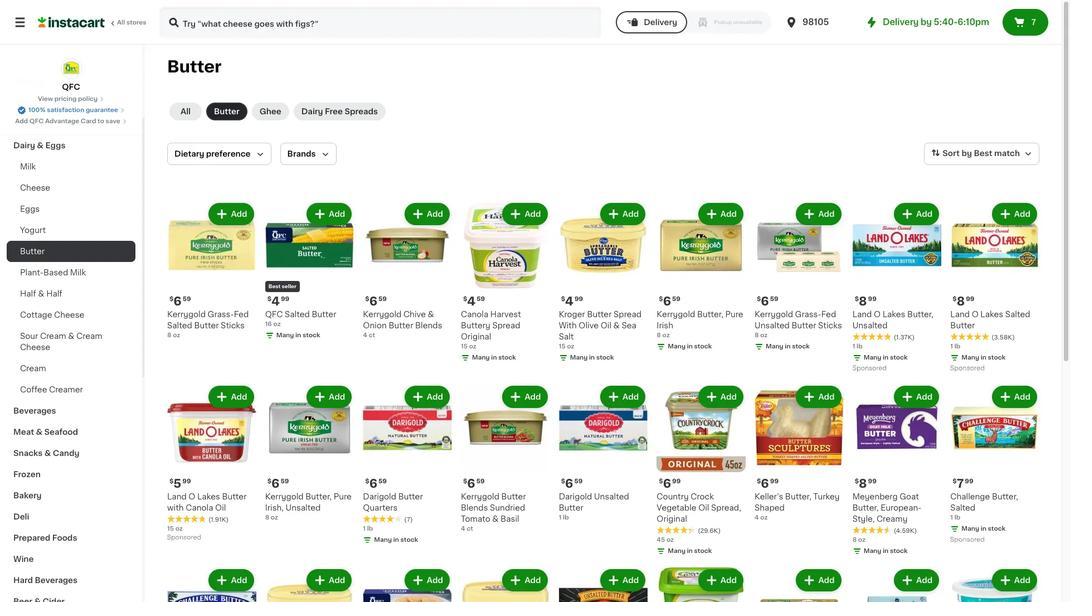 Task type: vqa. For each thing, say whether or not it's contained in the screenshot.


Task type: describe. For each thing, give the bounding box(es) containing it.
(1.37k)
[[894, 334, 915, 341]]

salted inside challenge butter, salted 1 lb
[[951, 504, 976, 512]]

many in stock down (3.58k)
[[962, 354, 1006, 361]]

o for butter
[[972, 310, 979, 318]]

0 vertical spatial milk
[[20, 163, 36, 171]]

cream down cottage cheese
[[40, 332, 66, 340]]

all for all
[[181, 108, 191, 115]]

satisfaction
[[47, 107, 84, 113]]

& inside dairy & eggs link
[[37, 142, 43, 149]]

stock down qfc salted butter 16 oz
[[303, 332, 320, 338]]

turkey
[[814, 493, 840, 501]]

lb for darigold butter quarters
[[367, 526, 373, 532]]

cream down cottage cheese link
[[76, 332, 102, 340]]

Search field
[[161, 8, 601, 37]]

hard beverages link
[[7, 570, 136, 591]]

dietary preference
[[175, 150, 251, 158]]

darigold for quarters
[[363, 493, 397, 501]]

1 vertical spatial milk
[[70, 269, 86, 277]]

$ 5 99
[[170, 478, 191, 490]]

99 for country crock vegetable oil spread, original
[[673, 479, 681, 485]]

2 half from the left
[[46, 290, 62, 298]]

keller's
[[755, 493, 784, 501]]

59 for kerrygold butter blends sundried tomato & basil
[[477, 479, 485, 485]]

qfc for qfc
[[62, 83, 80, 91]]

$ 6 59 for darigold butter quarters
[[365, 478, 387, 490]]

with
[[559, 322, 577, 329]]

sticks for unsalted
[[819, 322, 842, 329]]

add qfc advantage card to save
[[15, 118, 120, 124]]

lakes for butter
[[197, 493, 220, 501]]

45
[[657, 537, 665, 543]]

meat & seafood link
[[7, 422, 136, 443]]

98105
[[803, 18, 830, 26]]

spread,
[[712, 504, 742, 512]]

6 for darigold butter quarters
[[370, 478, 378, 490]]

$ for kerrygold grass-fed unsalted butter sticks
[[757, 296, 761, 302]]

stock down (1.37k)
[[891, 354, 908, 361]]

best for best seller
[[269, 284, 281, 289]]

in down kerrygold butter, pure irish 8 oz at the right bottom
[[687, 343, 693, 349]]

free
[[325, 108, 343, 115]]

fed for unsalted
[[822, 310, 837, 318]]

original inside country crock vegetable oil spread, original
[[657, 515, 687, 523]]

4 up kroger
[[565, 295, 574, 307]]

butter inside the land o lakes butter with canola oil
[[222, 493, 247, 501]]

cottage
[[20, 311, 52, 319]]

qfc salted butter 16 oz
[[265, 310, 337, 327]]

kerrygold grass-fed salted butter sticks 8 oz
[[167, 310, 249, 338]]

sort
[[943, 150, 960, 157]]

lists
[[31, 38, 50, 46]]

thanksgiving
[[13, 99, 67, 107]]

tomato
[[461, 515, 491, 523]]

shaped
[[755, 504, 785, 512]]

oz inside kerrygold grass-fed unsalted butter sticks 8 oz
[[761, 332, 768, 338]]

prepared foods
[[13, 534, 77, 542]]

beverages link
[[7, 400, 136, 422]]

many in stock down (7)
[[374, 537, 418, 543]]

in down qfc salted butter 16 oz
[[296, 332, 301, 338]]

1 horizontal spatial eggs
[[45, 142, 65, 149]]

many down qfc salted butter 16 oz
[[276, 332, 294, 338]]

$ for land o lakes salted butter
[[953, 296, 957, 302]]

quarters
[[363, 504, 398, 512]]

kerrygold chive & onion butter blends 4 ct
[[363, 310, 443, 338]]

$ 6 59 for kerrygold grass-fed salted butter sticks
[[170, 295, 191, 307]]

sticks for salted
[[221, 322, 245, 329]]

6 for kerrygold butter, pure irish, unsalted
[[272, 478, 280, 490]]

pure for 8
[[726, 310, 744, 318]]

unsalted inside kerrygold butter, pure irish, unsalted 8 oz
[[286, 504, 321, 512]]

blends inside kerrygold chive & onion butter blends 4 ct
[[415, 322, 443, 329]]

1 for land o lakes salted butter
[[951, 343, 954, 349]]

cream up coffee
[[20, 365, 46, 373]]

original inside canola harvest buttery spread original 15 oz
[[461, 333, 492, 341]]

butter inside qfc salted butter 16 oz
[[312, 310, 337, 318]]

basil
[[501, 515, 520, 523]]

& inside kerrygold butter blends sundried tomato & basil 4 ct
[[493, 515, 499, 523]]

59 for canola harvest buttery spread original
[[477, 296, 485, 302]]

frozen
[[13, 471, 41, 478]]

many in stock down kerrygold butter, pure irish 8 oz at the right bottom
[[668, 343, 712, 349]]

many inside product group
[[962, 526, 980, 532]]

pure for unsalted
[[334, 493, 352, 501]]

99 for challenge butter, salted
[[965, 479, 974, 485]]

unsalted inside darigold unsalted butter 1 lb
[[594, 493, 629, 501]]

$ 8 99 for meyenberg goat butter, european- style, creamy
[[855, 478, 877, 490]]

recipes link
[[7, 71, 136, 93]]

keller's butter, turkey shaped 4 oz
[[755, 493, 840, 521]]

$ for darigold unsalted butter
[[561, 479, 565, 485]]

6 for darigold unsalted butter
[[565, 478, 574, 490]]

6 for kerrygold grass-fed salted butter sticks
[[174, 295, 182, 307]]

preference
[[206, 150, 251, 158]]

hard
[[13, 577, 33, 584]]

(4.59k)
[[894, 528, 918, 534]]

meat & seafood
[[13, 428, 78, 436]]

oz inside kerrygold butter, pure irish, unsalted 8 oz
[[271, 515, 278, 521]]

in down land o lakes salted butter
[[981, 354, 987, 361]]

all link
[[170, 103, 202, 120]]

half & half link
[[7, 283, 136, 304]]

kerrygold butter, pure irish, unsalted 8 oz
[[265, 493, 352, 521]]

all stores
[[117, 20, 146, 26]]

$ for country crock vegetable oil spread, original
[[659, 479, 663, 485]]

4 inside kerrygold chive & onion butter blends 4 ct
[[363, 332, 367, 338]]

oz inside product group
[[176, 526, 183, 532]]

dairy free spreads
[[302, 108, 378, 115]]

best seller
[[269, 284, 297, 289]]

dairy for dairy free spreads
[[302, 108, 323, 115]]

european-
[[881, 504, 922, 512]]

in down land o lakes butter, unsalted at the bottom right of page
[[883, 354, 889, 361]]

butter inside kerrygold grass-fed unsalted butter sticks 8 oz
[[792, 322, 817, 329]]

4 down best seller
[[272, 295, 280, 307]]

& inside the kroger butter spread with olive oil & sea salt 15 oz
[[614, 322, 620, 329]]

in down country crock vegetable oil spread, original
[[687, 548, 693, 555]]

many down kerrygold grass-fed unsalted butter sticks 8 oz
[[766, 343, 784, 349]]

stores
[[127, 20, 146, 26]]

sea
[[622, 322, 637, 329]]

many in stock down kerrygold grass-fed unsalted butter sticks 8 oz
[[766, 343, 810, 349]]

guarantee
[[86, 107, 118, 113]]

many down the quarters
[[374, 537, 392, 543]]

many in stock down challenge butter, salted 1 lb
[[962, 526, 1006, 532]]

$ 6 59 for kerrygold grass-fed unsalted butter sticks
[[757, 295, 779, 307]]

99 for land o lakes salted butter
[[967, 296, 975, 302]]

8 inside kerrygold butter, pure irish, unsalted 8 oz
[[265, 515, 269, 521]]

$ 6 59 for kerrygold chive & onion butter blends
[[365, 295, 387, 307]]

dietary
[[175, 150, 204, 158]]

lb for land o lakes butter, unsalted
[[857, 343, 863, 349]]

99 for meyenberg goat butter, european- style, creamy
[[869, 479, 877, 485]]

59 for kerrygold butter, pure irish, unsalted
[[281, 479, 289, 485]]

in down the quarters
[[394, 537, 399, 543]]

snacks & candy link
[[7, 443, 136, 464]]

dietary preference button
[[167, 143, 271, 165]]

$ for meyenberg goat butter, european- style, creamy
[[855, 479, 859, 485]]

stock down kerrygold grass-fed unsalted butter sticks 8 oz
[[793, 343, 810, 349]]

cream link
[[7, 358, 136, 379]]

59 for kerrygold grass-fed unsalted butter sticks
[[771, 296, 779, 302]]

100% satisfaction guarantee
[[28, 107, 118, 113]]

1 for land o lakes butter, unsalted
[[853, 343, 856, 349]]

many in stock down qfc salted butter 16 oz
[[276, 332, 320, 338]]

$ for kerrygold grass-fed salted butter sticks
[[170, 296, 174, 302]]

6 for kerrygold butter, pure irish
[[663, 295, 671, 307]]

butter inside the kroger butter spread with olive oil & sea salt 15 oz
[[587, 310, 612, 318]]

product group containing 5
[[167, 383, 256, 544]]

bakery
[[13, 492, 42, 500]]

dairy & eggs link
[[7, 135, 136, 156]]

eggs link
[[7, 199, 136, 220]]

8 inside kerrygold butter, pure irish 8 oz
[[657, 332, 661, 338]]

darigold butter quarters
[[363, 493, 423, 512]]

oz inside canola harvest buttery spread original 15 oz
[[469, 343, 477, 349]]

kerrygold for irish,
[[265, 493, 304, 501]]

cottage cheese link
[[7, 304, 136, 326]]

1 lb for unsalted
[[853, 343, 863, 349]]

1 inside challenge butter, salted 1 lb
[[951, 515, 954, 521]]

advantage
[[45, 118, 79, 124]]

oil inside the kroger butter spread with olive oil & sea salt 15 oz
[[601, 322, 612, 329]]

59 for kerrygold chive & onion butter blends
[[379, 296, 387, 302]]

lb for land o lakes salted butter
[[955, 343, 961, 349]]

delivery by 5:40-6:10pm
[[883, 18, 990, 26]]

$ for challenge butter, salted
[[953, 479, 957, 485]]

butter inside kerrygold butter blends sundried tomato & basil 4 ct
[[502, 493, 526, 501]]

many down canola harvest buttery spread original 15 oz
[[472, 354, 490, 361]]

delivery for delivery
[[644, 18, 678, 26]]

with
[[167, 504, 184, 512]]

salted inside land o lakes salted butter
[[1006, 310, 1031, 318]]

delivery button
[[616, 11, 688, 33]]

seafood
[[44, 428, 78, 436]]

pricing
[[54, 96, 77, 102]]

many in stock down (1.37k)
[[864, 354, 908, 361]]

many down salt
[[570, 354, 588, 361]]

59 for kerrygold butter, pure irish
[[673, 296, 681, 302]]

challenge
[[951, 493, 991, 501]]

butter, for 4
[[786, 493, 812, 501]]

1 vertical spatial butter link
[[7, 241, 136, 262]]

1 for darigold butter quarters
[[363, 526, 366, 532]]

$ for canola harvest buttery spread original
[[463, 296, 468, 302]]

many down 45 oz
[[668, 548, 686, 555]]

sour
[[20, 332, 38, 340]]

stock down the kroger butter spread with olive oil & sea salt 15 oz
[[597, 354, 614, 361]]

kerrygold butter, pure irish 8 oz
[[657, 310, 744, 338]]

match
[[995, 150, 1021, 157]]

$ 4 59
[[463, 295, 485, 307]]

plant-
[[20, 269, 43, 277]]

stock down kerrygold butter, pure irish 8 oz at the right bottom
[[695, 343, 712, 349]]

sort by
[[943, 150, 973, 157]]

country crock vegetable oil spread, original
[[657, 493, 742, 523]]

$ for land o lakes butter, unsalted
[[855, 296, 859, 302]]

save
[[106, 118, 120, 124]]

vegetable
[[657, 504, 697, 512]]

dairy for dairy & eggs
[[13, 142, 35, 149]]

darigold for butter
[[559, 493, 592, 501]]

recipes
[[13, 78, 46, 86]]

creamy
[[877, 515, 908, 523]]

land for land o lakes salted butter
[[951, 310, 970, 318]]

stock down (4.59k)
[[891, 548, 908, 555]]

in down canola harvest buttery spread original 15 oz
[[491, 354, 497, 361]]

kerrygold for irish
[[657, 310, 696, 318]]

snacks & candy
[[13, 449, 79, 457]]

based
[[43, 269, 68, 277]]

lb inside darigold unsalted butter 1 lb
[[563, 515, 569, 521]]

many in stock down (4.59k)
[[864, 548, 908, 555]]

blends inside kerrygold butter blends sundried tomato & basil 4 ct
[[461, 504, 488, 512]]

stock down (3.58k)
[[988, 354, 1006, 361]]

wine
[[13, 555, 34, 563]]

delivery for delivery by 5:40-6:10pm
[[883, 18, 919, 26]]

sponsored badge image for butter
[[951, 365, 985, 372]]

stock down canola harvest buttery spread original 15 oz
[[499, 354, 516, 361]]

oz inside kerrygold butter, pure irish 8 oz
[[663, 332, 670, 338]]

service type group
[[616, 11, 772, 33]]

many in stock down the kroger butter spread with olive oil & sea salt 15 oz
[[570, 354, 614, 361]]

frozen link
[[7, 464, 136, 485]]

spreads
[[345, 108, 378, 115]]

stock down (29.6k)
[[695, 548, 712, 555]]

plant-based milk
[[20, 269, 86, 277]]



Task type: locate. For each thing, give the bounding box(es) containing it.
1 vertical spatial pure
[[334, 493, 352, 501]]

0 horizontal spatial fed
[[234, 310, 249, 318]]

sponsored badge image down land o lakes salted butter
[[951, 365, 985, 372]]

2 horizontal spatial lakes
[[981, 310, 1004, 318]]

1 inside darigold unsalted butter 1 lb
[[559, 515, 562, 521]]

butter
[[167, 59, 222, 75], [214, 108, 240, 115], [20, 248, 45, 255], [312, 310, 337, 318], [587, 310, 612, 318], [194, 322, 219, 329], [792, 322, 817, 329], [389, 322, 413, 329], [951, 322, 976, 329], [222, 493, 247, 501], [502, 493, 526, 501], [399, 493, 423, 501], [559, 504, 584, 512]]

unsalted inside kerrygold grass-fed unsalted butter sticks 8 oz
[[755, 322, 790, 329]]

butter, inside kerrygold butter, pure irish, unsalted 8 oz
[[306, 493, 332, 501]]

0 vertical spatial butter link
[[206, 103, 247, 120]]

1 vertical spatial cheese
[[54, 311, 84, 319]]

15 inside the kroger butter spread with olive oil & sea salt 15 oz
[[559, 343, 566, 349]]

1 horizontal spatial original
[[657, 515, 687, 523]]

meyenberg goat butter, european- style, creamy
[[853, 493, 922, 523]]

0 vertical spatial all
[[117, 20, 125, 26]]

1 horizontal spatial delivery
[[883, 18, 919, 26]]

& inside kerrygold chive & onion butter blends 4 ct
[[428, 310, 434, 318]]

1 horizontal spatial o
[[874, 310, 881, 318]]

59 up onion
[[379, 296, 387, 302]]

$ up kroger
[[561, 296, 565, 302]]

$ 6 59 for kerrygold butter, pure irish
[[659, 295, 681, 307]]

59 for darigold butter quarters
[[379, 479, 387, 485]]

many down land o lakes salted butter
[[962, 354, 980, 361]]

o inside the land o lakes butter with canola oil
[[189, 493, 195, 501]]

7 inside button
[[1032, 18, 1037, 26]]

7 button
[[1003, 9, 1049, 36]]

oz
[[274, 321, 281, 327], [173, 332, 180, 338], [761, 332, 768, 338], [663, 332, 670, 338], [469, 343, 477, 349], [567, 343, 575, 349], [761, 515, 768, 521], [271, 515, 278, 521], [176, 526, 183, 532], [667, 537, 674, 543], [859, 537, 866, 543]]

oz inside 'kerrygold grass-fed salted butter sticks 8 oz'
[[173, 332, 180, 338]]

hard beverages
[[13, 577, 78, 584]]

1 horizontal spatial 7
[[1032, 18, 1037, 26]]

0 vertical spatial best
[[974, 150, 993, 157]]

59 inside $ 4 59
[[477, 296, 485, 302]]

dairy & eggs
[[13, 142, 65, 149]]

2 sticks from the left
[[819, 322, 842, 329]]

butter, for 8
[[698, 310, 724, 318]]

kerrygold grass-fed unsalted butter sticks 8 oz
[[755, 310, 842, 338]]

$ 8 99 for land o lakes salted butter
[[953, 295, 975, 307]]

qfc up view pricing policy link
[[62, 83, 80, 91]]

59 up kerrygold grass-fed unsalted butter sticks 8 oz
[[771, 296, 779, 302]]

many down irish
[[668, 343, 686, 349]]

kerrygold butter blends sundried tomato & basil 4 ct
[[461, 493, 526, 532]]

0 horizontal spatial pure
[[334, 493, 352, 501]]

by inside "link"
[[921, 18, 932, 26]]

0 vertical spatial blends
[[415, 322, 443, 329]]

99 for land o lakes butter, unsalted
[[869, 296, 877, 302]]

1 $ 6 99 from the left
[[757, 478, 779, 490]]

0 horizontal spatial grass-
[[208, 310, 234, 318]]

all for all stores
[[117, 20, 125, 26]]

sundried
[[490, 504, 525, 512]]

oz inside qfc salted butter 16 oz
[[274, 321, 281, 327]]

$ up with
[[170, 479, 174, 485]]

oil inside the land o lakes butter with canola oil
[[215, 504, 226, 512]]

0 horizontal spatial spread
[[493, 322, 521, 329]]

2 vertical spatial cheese
[[20, 344, 50, 351]]

many in stock
[[276, 332, 320, 338], [766, 343, 810, 349], [668, 343, 712, 349], [472, 354, 516, 361], [570, 354, 614, 361], [864, 354, 908, 361], [962, 354, 1006, 361], [962, 526, 1006, 532], [374, 537, 418, 543], [668, 548, 712, 555], [864, 548, 908, 555]]

cheese
[[20, 184, 50, 192], [54, 311, 84, 319], [20, 344, 50, 351]]

0 horizontal spatial best
[[269, 284, 281, 289]]

0 horizontal spatial ct
[[369, 332, 375, 338]]

goat
[[900, 493, 920, 501]]

0 vertical spatial beverages
[[13, 407, 56, 415]]

original down buttery
[[461, 333, 492, 341]]

salted inside 'kerrygold grass-fed salted butter sticks 8 oz'
[[167, 322, 192, 329]]

lakes up (1.91k)
[[197, 493, 220, 501]]

best left match
[[974, 150, 993, 157]]

oil
[[601, 322, 612, 329], [215, 504, 226, 512], [699, 504, 710, 512]]

pure inside kerrygold butter, pure irish 8 oz
[[726, 310, 744, 318]]

add qfc advantage card to save link
[[15, 117, 127, 126]]

instacart logo image
[[38, 16, 105, 29]]

2 horizontal spatial 1 lb
[[951, 343, 961, 349]]

1 horizontal spatial blends
[[461, 504, 488, 512]]

cheese down "sour"
[[20, 344, 50, 351]]

lakes inside land o lakes butter, unsalted
[[883, 310, 906, 318]]

many down 8 oz
[[864, 548, 882, 555]]

qfc logo image
[[61, 58, 82, 79]]

1 vertical spatial best
[[269, 284, 281, 289]]

in down the kroger butter spread with olive oil & sea salt 15 oz
[[589, 354, 595, 361]]

1 vertical spatial by
[[962, 150, 973, 157]]

oz inside keller's butter, turkey shaped 4 oz
[[761, 515, 768, 521]]

policy
[[78, 96, 98, 102]]

best for best match
[[974, 150, 993, 157]]

eggs
[[45, 142, 65, 149], [20, 205, 40, 213]]

& up cottage
[[38, 290, 44, 298]]

6 for kerrygold chive & onion butter blends
[[370, 295, 378, 307]]

& inside meat & seafood link
[[36, 428, 42, 436]]

0 horizontal spatial 7
[[957, 478, 964, 490]]

sponsored badge image down land o lakes butter, unsalted at the bottom right of page
[[853, 365, 887, 372]]

oz inside the kroger butter spread with olive oil & sea salt 15 oz
[[567, 343, 575, 349]]

delivery inside button
[[644, 18, 678, 26]]

canola
[[461, 310, 489, 318], [186, 504, 213, 512]]

lakes for butter,
[[883, 310, 906, 318]]

59 up irish,
[[281, 479, 289, 485]]

product group
[[167, 201, 256, 340], [265, 201, 354, 342], [363, 201, 452, 340], [461, 201, 550, 365], [559, 201, 648, 365], [657, 201, 746, 353], [755, 201, 844, 353], [853, 201, 942, 375], [951, 201, 1040, 375], [167, 383, 256, 544], [265, 383, 354, 523], [363, 383, 452, 547], [461, 383, 550, 534], [559, 383, 648, 523], [657, 383, 746, 558], [755, 383, 844, 523], [853, 383, 942, 558], [951, 383, 1040, 546], [167, 567, 256, 602], [265, 567, 354, 602], [363, 567, 452, 602], [461, 567, 550, 602], [559, 567, 648, 602], [657, 567, 746, 602], [755, 567, 844, 602], [853, 567, 942, 602], [951, 567, 1040, 602]]

oil up (1.91k)
[[215, 504, 226, 512]]

1 vertical spatial canola
[[186, 504, 213, 512]]

98105 button
[[785, 7, 852, 38]]

delivery inside "link"
[[883, 18, 919, 26]]

$ 6 59 up 'kerrygold grass-fed salted butter sticks 8 oz'
[[170, 295, 191, 307]]

prepared
[[13, 534, 50, 542]]

15 down salt
[[559, 343, 566, 349]]

(3.58k)
[[992, 334, 1015, 341]]

0 vertical spatial 7
[[1032, 18, 1037, 26]]

fed inside 'kerrygold grass-fed salted butter sticks 8 oz'
[[234, 310, 249, 318]]

1 horizontal spatial best
[[974, 150, 993, 157]]

15 inside canola harvest buttery spread original 15 oz
[[461, 343, 468, 349]]

1 horizontal spatial butter link
[[206, 103, 247, 120]]

canola up buttery
[[461, 310, 489, 318]]

$ up country
[[659, 479, 663, 485]]

best
[[974, 150, 993, 157], [269, 284, 281, 289]]

1 vertical spatial dairy
[[13, 142, 35, 149]]

& inside sour cream & cream cheese
[[68, 332, 74, 340]]

canola inside canola harvest buttery spread original 15 oz
[[461, 310, 489, 318]]

1 sticks from the left
[[221, 322, 245, 329]]

0 vertical spatial by
[[921, 18, 932, 26]]

0 vertical spatial spread
[[614, 310, 642, 318]]

cheese link
[[7, 177, 136, 199]]

butter, inside land o lakes butter, unsalted
[[908, 310, 934, 318]]

1 horizontal spatial pure
[[726, 310, 744, 318]]

1 horizontal spatial $ 4 99
[[561, 295, 583, 307]]

$ up darigold unsalted butter 1 lb
[[561, 479, 565, 485]]

8 inside 'kerrygold grass-fed salted butter sticks 8 oz'
[[167, 332, 171, 338]]

grass- inside 'kerrygold grass-fed salted butter sticks 8 oz'
[[208, 310, 234, 318]]

lakes inside the land o lakes butter with canola oil
[[197, 493, 220, 501]]

99 up "keller's"
[[771, 479, 779, 485]]

100% satisfaction guarantee button
[[17, 104, 125, 115]]

0 horizontal spatial $ 6 99
[[659, 478, 681, 490]]

0 horizontal spatial 1 lb
[[363, 526, 373, 532]]

59 up 'kerrygold grass-fed salted butter sticks 8 oz'
[[183, 296, 191, 302]]

spread inside canola harvest buttery spread original 15 oz
[[493, 322, 521, 329]]

$ inside $ 7 99
[[953, 479, 957, 485]]

by for delivery
[[921, 18, 932, 26]]

1 horizontal spatial grass-
[[796, 310, 822, 318]]

$ 4 99 for qfc
[[267, 295, 290, 307]]

6 up kerrygold grass-fed unsalted butter sticks 8 oz
[[761, 295, 769, 307]]

$ for darigold butter quarters
[[365, 479, 370, 485]]

1 vertical spatial spread
[[493, 322, 521, 329]]

stock down (7)
[[401, 537, 418, 543]]

many in stock down 45 oz
[[668, 548, 712, 555]]

0 horizontal spatial sticks
[[221, 322, 245, 329]]

butter inside land o lakes salted butter
[[951, 322, 976, 329]]

dairy free spreads link
[[294, 103, 386, 120]]

$ up land o lakes butter, unsalted at the bottom right of page
[[855, 296, 859, 302]]

6 up irish,
[[272, 478, 280, 490]]

in down challenge butter, salted 1 lb
[[981, 526, 987, 532]]

blends down the chive at the bottom
[[415, 322, 443, 329]]

$ for land o lakes butter with canola oil
[[170, 479, 174, 485]]

view pricing policy
[[38, 96, 98, 102]]

2 fed from the left
[[822, 310, 837, 318]]

0 horizontal spatial oil
[[215, 504, 226, 512]]

1 horizontal spatial sticks
[[819, 322, 842, 329]]

$ 6 59 up kerrygold butter blends sundried tomato & basil 4 ct
[[463, 478, 485, 490]]

6 up "tomato"
[[468, 478, 476, 490]]

0 horizontal spatial qfc
[[29, 118, 44, 124]]

butter inside 'kerrygold grass-fed salted butter sticks 8 oz'
[[194, 322, 219, 329]]

$ up 'meyenberg'
[[855, 479, 859, 485]]

1 down land o lakes butter, unsalted at the bottom right of page
[[853, 343, 856, 349]]

$ 6 59 for kerrygold butter blends sundried tomato & basil
[[463, 478, 485, 490]]

$ 8 99
[[855, 295, 877, 307], [953, 295, 975, 307], [855, 478, 877, 490]]

1 horizontal spatial lakes
[[883, 310, 906, 318]]

$ 6 59 up irish,
[[267, 478, 289, 490]]

$ for kerrygold butter, pure irish, unsalted
[[267, 479, 272, 485]]

in down kerrygold grass-fed unsalted butter sticks 8 oz
[[785, 343, 791, 349]]

$ inside $ 5 99
[[170, 479, 174, 485]]

all left stores
[[117, 20, 125, 26]]

0 vertical spatial pure
[[726, 310, 744, 318]]

plant-based milk link
[[7, 262, 136, 283]]

butter link
[[206, 103, 247, 120], [7, 241, 136, 262]]

8
[[859, 295, 867, 307], [957, 295, 965, 307], [167, 332, 171, 338], [755, 332, 759, 338], [657, 332, 661, 338], [859, 478, 867, 490], [265, 515, 269, 521], [853, 537, 857, 543]]

0 vertical spatial canola
[[461, 310, 489, 318]]

2 $ 4 99 from the left
[[561, 295, 583, 307]]

view
[[38, 96, 53, 102]]

15 down buttery
[[461, 343, 468, 349]]

& down produce
[[37, 142, 43, 149]]

99 for land o lakes butter with canola oil
[[183, 479, 191, 485]]

ct inside kerrygold butter blends sundried tomato & basil 4 ct
[[467, 526, 473, 532]]

cheese inside cheese link
[[20, 184, 50, 192]]

1 horizontal spatial land
[[853, 310, 872, 318]]

add
[[15, 118, 28, 124], [231, 210, 247, 218], [329, 210, 345, 218], [427, 210, 443, 218], [525, 210, 541, 218], [623, 210, 639, 218], [721, 210, 737, 218], [819, 210, 835, 218], [917, 210, 933, 218], [1015, 210, 1031, 218], [231, 393, 247, 401], [329, 393, 345, 401], [427, 393, 443, 401], [525, 393, 541, 401], [623, 393, 639, 401], [721, 393, 737, 401], [819, 393, 835, 401], [917, 393, 933, 401], [1015, 393, 1031, 401], [231, 577, 247, 585], [329, 577, 345, 585], [427, 577, 443, 585], [525, 577, 541, 585], [623, 577, 639, 585], [721, 577, 737, 585], [819, 577, 835, 585], [917, 577, 933, 585], [1015, 577, 1031, 585]]

o inside land o lakes salted butter
[[972, 310, 979, 318]]

1 horizontal spatial milk
[[70, 269, 86, 277]]

$ 4 99 up kroger
[[561, 295, 583, 307]]

sponsored badge image down challenge butter, salted 1 lb
[[951, 537, 985, 543]]

& inside half & half link
[[38, 290, 44, 298]]

coffee creamer
[[20, 386, 83, 394]]

4 down onion
[[363, 332, 367, 338]]

0 vertical spatial qfc
[[62, 83, 80, 91]]

1 horizontal spatial qfc
[[62, 83, 80, 91]]

1 fed from the left
[[234, 310, 249, 318]]

product group containing 7
[[951, 383, 1040, 546]]

59
[[183, 296, 191, 302], [477, 296, 485, 302], [771, 296, 779, 302], [379, 296, 387, 302], [673, 296, 681, 302], [477, 479, 485, 485], [281, 479, 289, 485], [379, 479, 387, 485], [575, 479, 583, 485]]

0 vertical spatial original
[[461, 333, 492, 341]]

pure inside kerrygold butter, pure irish, unsalted 8 oz
[[334, 493, 352, 501]]

ct down "tomato"
[[467, 526, 473, 532]]

$ 6 99 for country crock vegetable oil spread, original
[[659, 478, 681, 490]]

6 up 'kerrygold grass-fed salted butter sticks 8 oz'
[[174, 295, 182, 307]]

butter, for unsalted
[[306, 493, 332, 501]]

grass- inside kerrygold grass-fed unsalted butter sticks 8 oz
[[796, 310, 822, 318]]

15 oz
[[167, 526, 183, 532]]

grass-
[[208, 310, 234, 318], [796, 310, 822, 318]]

darigold unsalted butter 1 lb
[[559, 493, 629, 521]]

ct inside kerrygold chive & onion butter blends 4 ct
[[369, 332, 375, 338]]

1 horizontal spatial ct
[[467, 526, 473, 532]]

1 horizontal spatial 1 lb
[[853, 343, 863, 349]]

& right meat
[[36, 428, 42, 436]]

butter, inside challenge butter, salted 1 lb
[[993, 493, 1019, 501]]

6 for kerrygold grass-fed unsalted butter sticks
[[761, 295, 769, 307]]

by inside field
[[962, 150, 973, 157]]

None search field
[[159, 7, 602, 38]]

6 up country
[[663, 478, 671, 490]]

& down cottage cheese link
[[68, 332, 74, 340]]

$ 6 59 for darigold unsalted butter
[[561, 478, 583, 490]]

1 horizontal spatial canola
[[461, 310, 489, 318]]

canola inside the land o lakes butter with canola oil
[[186, 504, 213, 512]]

& inside snacks & candy link
[[44, 449, 51, 457]]

$ for kerrygold butter blends sundried tomato & basil
[[463, 479, 468, 485]]

$ 6 59 for kerrygold butter, pure irish, unsalted
[[267, 478, 289, 490]]

2 horizontal spatial oil
[[699, 504, 710, 512]]

8 inside kerrygold grass-fed unsalted butter sticks 8 oz
[[755, 332, 759, 338]]

2 $ 6 99 from the left
[[659, 478, 681, 490]]

59 up darigold unsalted butter 1 lb
[[575, 479, 583, 485]]

1 darigold from the left
[[363, 493, 397, 501]]

sticks inside kerrygold grass-fed unsalted butter sticks 8 oz
[[819, 322, 842, 329]]

(7)
[[404, 517, 413, 523]]

1 lb down the quarters
[[363, 526, 373, 532]]

0 horizontal spatial 15
[[167, 526, 174, 532]]

1 grass- from the left
[[208, 310, 234, 318]]

olive
[[579, 322, 599, 329]]

1 vertical spatial eggs
[[20, 205, 40, 213]]

$ up "tomato"
[[463, 479, 468, 485]]

kerrygold for unsalted
[[755, 310, 794, 318]]

cream
[[40, 332, 66, 340], [76, 332, 102, 340], [20, 365, 46, 373]]

$ for kroger butter spread with olive oil & sea salt
[[561, 296, 565, 302]]

4 down shaped
[[755, 515, 759, 521]]

kerrygold inside kerrygold butter, pure irish, unsalted 8 oz
[[265, 493, 304, 501]]

o for unsalted
[[874, 310, 881, 318]]

meat
[[13, 428, 34, 436]]

6 up the quarters
[[370, 478, 378, 490]]

$ for kerrygold butter, pure irish
[[659, 296, 663, 302]]

sponsored badge image for with
[[167, 535, 201, 541]]

4 inside kerrygold butter blends sundried tomato & basil 4 ct
[[461, 526, 465, 532]]

0 horizontal spatial original
[[461, 333, 492, 341]]

1 horizontal spatial half
[[46, 290, 62, 298]]

5:40-
[[934, 18, 958, 26]]

stock inside product group
[[988, 526, 1006, 532]]

15
[[461, 343, 468, 349], [559, 343, 566, 349], [167, 526, 174, 532]]

bakery link
[[7, 485, 136, 506]]

qfc inside qfc salted butter 16 oz
[[265, 310, 283, 318]]

0 horizontal spatial milk
[[20, 163, 36, 171]]

1 vertical spatial original
[[657, 515, 687, 523]]

all stores link
[[38, 7, 147, 38]]

99 for kroger butter spread with olive oil & sea salt
[[575, 296, 583, 302]]

$ for qfc salted butter
[[267, 296, 272, 302]]

2 horizontal spatial qfc
[[265, 310, 283, 318]]

blends up "tomato"
[[461, 504, 488, 512]]

grass- for salted
[[208, 310, 234, 318]]

1 vertical spatial all
[[181, 108, 191, 115]]

4 inside keller's butter, turkey shaped 4 oz
[[755, 515, 759, 521]]

0 horizontal spatial o
[[189, 493, 195, 501]]

0 vertical spatial eggs
[[45, 142, 65, 149]]

5
[[174, 478, 181, 490]]

many in stock down canola harvest buttery spread original 15 oz
[[472, 354, 516, 361]]

chive
[[404, 310, 426, 318]]

1 vertical spatial beverages
[[35, 577, 78, 584]]

7
[[1032, 18, 1037, 26], [957, 478, 964, 490]]

0 horizontal spatial all
[[117, 20, 125, 26]]

1 horizontal spatial dairy
[[302, 108, 323, 115]]

qfc link
[[61, 58, 82, 93]]

59 for kerrygold grass-fed salted butter sticks
[[183, 296, 191, 302]]

qfc down 100%
[[29, 118, 44, 124]]

fed for salted
[[234, 310, 249, 318]]

2 horizontal spatial o
[[972, 310, 979, 318]]

kerrygold inside kerrygold butter blends sundried tomato & basil 4 ct
[[461, 493, 500, 501]]

1 vertical spatial blends
[[461, 504, 488, 512]]

4 up buttery
[[468, 295, 476, 307]]

fed inside kerrygold grass-fed unsalted butter sticks 8 oz
[[822, 310, 837, 318]]

0 horizontal spatial blends
[[415, 322, 443, 329]]

99 inside $ 5 99
[[183, 479, 191, 485]]

cheese inside sour cream & cream cheese
[[20, 344, 50, 351]]

$ 6 59 up onion
[[365, 295, 387, 307]]

darigold inside darigold unsalted butter 1 lb
[[559, 493, 592, 501]]

milk
[[20, 163, 36, 171], [70, 269, 86, 277]]

land inside the land o lakes butter with canola oil
[[167, 493, 187, 501]]

1 horizontal spatial $ 6 99
[[757, 478, 779, 490]]

grass- for unsalted
[[796, 310, 822, 318]]

in inside product group
[[981, 526, 987, 532]]

$ for keller's butter, turkey shaped
[[757, 479, 761, 485]]

kerrygold inside 'kerrygold grass-fed salted butter sticks 8 oz'
[[167, 310, 206, 318]]

delivery
[[883, 18, 919, 26], [644, 18, 678, 26]]

$ 6 59 up darigold unsalted butter 1 lb
[[561, 478, 583, 490]]

$ 6 99 up "keller's"
[[757, 478, 779, 490]]

land for land o lakes butter with canola oil
[[167, 493, 187, 501]]

0 horizontal spatial dairy
[[13, 142, 35, 149]]

delivery by 5:40-6:10pm link
[[865, 16, 990, 29]]

0 horizontal spatial eggs
[[20, 205, 40, 213]]

best match
[[974, 150, 1021, 157]]

& right the chive at the bottom
[[428, 310, 434, 318]]

1 horizontal spatial oil
[[601, 322, 612, 329]]

kerrygold for onion
[[363, 310, 402, 318]]

butter link up "based"
[[7, 241, 136, 262]]

spread inside the kroger butter spread with olive oil & sea salt 15 oz
[[614, 310, 642, 318]]

all
[[117, 20, 125, 26], [181, 108, 191, 115]]

1 $ 4 99 from the left
[[267, 295, 290, 307]]

0 horizontal spatial lakes
[[197, 493, 220, 501]]

0 horizontal spatial canola
[[186, 504, 213, 512]]

$ 6 59 up irish
[[659, 295, 681, 307]]

crock
[[691, 493, 714, 501]]

kroger butter spread with olive oil & sea salt 15 oz
[[559, 310, 642, 349]]

butter, for lb
[[993, 493, 1019, 501]]

kerrygold inside kerrygold chive & onion butter blends 4 ct
[[363, 310, 402, 318]]

original
[[461, 333, 492, 341], [657, 515, 687, 523]]

butter, inside keller's butter, turkey shaped 4 oz
[[786, 493, 812, 501]]

$ 8 99 up land o lakes salted butter
[[953, 295, 975, 307]]

deli
[[13, 513, 29, 521]]

lakes for salted
[[981, 310, 1004, 318]]

59 for darigold unsalted butter
[[575, 479, 583, 485]]

2 horizontal spatial land
[[951, 310, 970, 318]]

$ 8 99 up land o lakes butter, unsalted at the bottom right of page
[[855, 295, 877, 307]]

$ up irish
[[659, 296, 663, 302]]

Best match Sort by field
[[925, 143, 1040, 165]]

2 vertical spatial qfc
[[265, 310, 283, 318]]

$ 6 99 up country
[[659, 478, 681, 490]]

sponsored badge image
[[853, 365, 887, 372], [951, 365, 985, 372], [167, 535, 201, 541], [951, 537, 985, 543]]

0 horizontal spatial half
[[20, 290, 36, 298]]

1 horizontal spatial all
[[181, 108, 191, 115]]

produce
[[13, 120, 47, 128]]

lb
[[857, 343, 863, 349], [955, 343, 961, 349], [563, 515, 569, 521], [955, 515, 961, 521], [367, 526, 373, 532]]

by left 5:40-
[[921, 18, 932, 26]]

$ 6 99 for keller's butter, turkey shaped
[[757, 478, 779, 490]]

land inside land o lakes salted butter
[[951, 310, 970, 318]]

cheese down half & half link at the left of the page
[[54, 311, 84, 319]]

canola up (1.91k)
[[186, 504, 213, 512]]

butter inside kerrygold chive & onion butter blends 4 ct
[[389, 322, 413, 329]]

butter, inside meyenberg goat butter, european- style, creamy
[[853, 504, 879, 512]]

land o lakes butter, unsalted
[[853, 310, 934, 329]]

o for with
[[189, 493, 195, 501]]

59 up irish
[[673, 296, 681, 302]]

view pricing policy link
[[38, 95, 104, 104]]

ghee
[[260, 108, 281, 115]]

7 inside product group
[[957, 478, 964, 490]]

kerrygold for salted
[[167, 310, 206, 318]]

butter inside darigold butter quarters
[[399, 493, 423, 501]]

foods
[[52, 534, 77, 542]]

butter, inside kerrygold butter, pure irish 8 oz
[[698, 310, 724, 318]]

sour cream & cream cheese
[[20, 332, 102, 351]]

in down creamy
[[883, 548, 889, 555]]

0 vertical spatial dairy
[[302, 108, 323, 115]]

1 lb for butter
[[951, 343, 961, 349]]

$ for kerrygold chive & onion butter blends
[[365, 296, 370, 302]]

16
[[265, 321, 272, 327]]

0 horizontal spatial land
[[167, 493, 187, 501]]

$ down best seller
[[267, 296, 272, 302]]

$ up land o lakes salted butter
[[953, 296, 957, 302]]

4
[[468, 295, 476, 307], [272, 295, 280, 307], [565, 295, 574, 307], [363, 332, 367, 338], [755, 515, 759, 521], [461, 526, 465, 532]]

2 darigold from the left
[[559, 493, 592, 501]]

1 vertical spatial qfc
[[29, 118, 44, 124]]

land inside land o lakes butter, unsalted
[[853, 310, 872, 318]]

lb inside challenge butter, salted 1 lb
[[955, 515, 961, 521]]

$ 8 99 for land o lakes butter, unsalted
[[855, 295, 877, 307]]

salted inside qfc salted butter 16 oz
[[285, 310, 310, 318]]

unsalted
[[755, 322, 790, 329], [853, 322, 888, 329], [594, 493, 629, 501], [286, 504, 321, 512]]

1 vertical spatial 7
[[957, 478, 964, 490]]

qfc for qfc salted butter 16 oz
[[265, 310, 283, 318]]

4 down "tomato"
[[461, 526, 465, 532]]

(29.6k)
[[698, 528, 721, 534]]

99 right 5
[[183, 479, 191, 485]]

1 down the quarters
[[363, 526, 366, 532]]

ct down onion
[[369, 332, 375, 338]]

6 for keller's butter, turkey shaped
[[761, 478, 769, 490]]

produce link
[[7, 114, 136, 135]]

by for sort
[[962, 150, 973, 157]]

kerrygold inside kerrygold butter, pure irish 8 oz
[[657, 310, 696, 318]]

cottage cheese
[[20, 311, 84, 319]]

2 horizontal spatial 15
[[559, 343, 566, 349]]

sponsored badge image for unsalted
[[853, 365, 887, 372]]

best inside field
[[974, 150, 993, 157]]

0 horizontal spatial butter link
[[7, 241, 136, 262]]

0 horizontal spatial $ 4 99
[[267, 295, 290, 307]]

1 horizontal spatial fed
[[822, 310, 837, 318]]

6 up "keller's"
[[761, 478, 769, 490]]

99 for qfc salted butter
[[281, 296, 290, 302]]

1 half from the left
[[20, 290, 36, 298]]

1 vertical spatial ct
[[467, 526, 473, 532]]

0 vertical spatial cheese
[[20, 184, 50, 192]]

$ 7 99
[[953, 478, 974, 490]]

half down plant-based milk
[[46, 290, 62, 298]]

country
[[657, 493, 689, 501]]

0 horizontal spatial delivery
[[644, 18, 678, 26]]

1 horizontal spatial darigold
[[559, 493, 592, 501]]

oil inside country crock vegetable oil spread, original
[[699, 504, 710, 512]]

salted
[[285, 310, 310, 318], [1006, 310, 1031, 318], [167, 322, 192, 329], [951, 504, 976, 512]]

0 vertical spatial ct
[[369, 332, 375, 338]]

kerrygold inside kerrygold grass-fed unsalted butter sticks 8 oz
[[755, 310, 794, 318]]

lists link
[[7, 31, 136, 54]]

yogurt
[[20, 226, 46, 234]]

many down challenge butter, salted 1 lb
[[962, 526, 980, 532]]

coffee
[[20, 386, 47, 394]]

many down land o lakes butter, unsalted at the bottom right of page
[[864, 354, 882, 361]]

yogurt link
[[7, 220, 136, 241]]

1 horizontal spatial by
[[962, 150, 973, 157]]

lakes inside land o lakes salted butter
[[981, 310, 1004, 318]]

59 up darigold butter quarters on the bottom left of the page
[[379, 479, 387, 485]]

brands
[[287, 150, 316, 158]]

1 horizontal spatial spread
[[614, 310, 642, 318]]

1 horizontal spatial 15
[[461, 343, 468, 349]]

2 grass- from the left
[[796, 310, 822, 318]]

6 for kerrygold butter blends sundried tomato & basil
[[468, 478, 476, 490]]

butter inside darigold unsalted butter 1 lb
[[559, 504, 584, 512]]

$ 4 99 for kroger
[[561, 295, 583, 307]]

o
[[874, 310, 881, 318], [972, 310, 979, 318], [189, 493, 195, 501]]

0 horizontal spatial by
[[921, 18, 932, 26]]

99 for keller's butter, turkey shaped
[[771, 479, 779, 485]]

cheese inside cottage cheese link
[[54, 311, 84, 319]]

unsalted inside land o lakes butter, unsalted
[[853, 322, 888, 329]]



